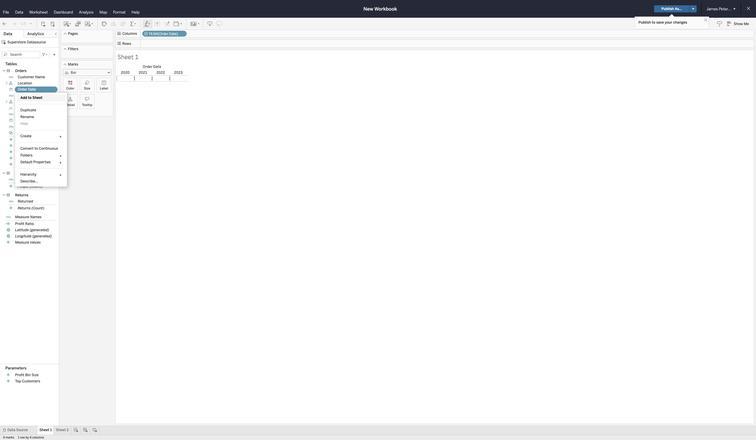Task type: vqa. For each thing, say whether or not it's contained in the screenshot.
top SIZE
yes



Task type: locate. For each thing, give the bounding box(es) containing it.
order date
[[143, 64, 161, 69], [18, 87, 36, 92]]

sort descending image
[[120, 21, 126, 27]]

date up id
[[28, 87, 36, 92]]

sort ascending image
[[111, 21, 117, 27]]

measure
[[15, 215, 29, 219], [15, 241, 29, 245]]

replay animation image up analytics
[[29, 22, 33, 25]]

1 vertical spatial measure
[[15, 241, 29, 245]]

orders for orders
[[15, 69, 27, 73]]

2 vertical spatial 1
[[18, 436, 19, 440]]

1 vertical spatial data
[[4, 32, 12, 36]]

orders
[[15, 69, 27, 73], [18, 163, 29, 167]]

show
[[734, 22, 743, 26]]

0 vertical spatial (count)
[[30, 163, 43, 167]]

0 horizontal spatial to
[[28, 96, 32, 100]]

order
[[143, 64, 153, 69], [18, 87, 27, 92], [18, 94, 27, 98]]

1 measure from the top
[[15, 215, 29, 219]]

profit (bin)
[[18, 106, 36, 110]]

swap rows and columns image
[[101, 21, 107, 27]]

changes
[[674, 20, 688, 25]]

0 vertical spatial sheet 1
[[118, 53, 139, 61]]

0 horizontal spatial 4
[[3, 436, 5, 440]]

2020, Year of Order Date. Press Space to toggle selection. Press Escape to go back to the left margin. Use arrow keys to navigate headers text field
[[116, 69, 134, 75]]

superstore datasource
[[7, 40, 46, 44]]

discount
[[18, 138, 33, 142]]

date up 2022, year of order date. press space to toggle selection. press escape to go back to the left margin. use arrow keys to navigate headers text field
[[153, 64, 161, 69]]

date)
[[169, 32, 178, 36]]

date
[[153, 64, 161, 69], [28, 87, 36, 92], [26, 119, 34, 123]]

sheet 1 up the columns
[[39, 428, 52, 432]]

publish as...
[[662, 7, 682, 11]]

measure down longitude
[[15, 241, 29, 245]]

quantity
[[18, 150, 32, 154]]

returns up the 'returned'
[[15, 193, 28, 197]]

0 vertical spatial order
[[143, 64, 153, 69]]

sheet down 'rows'
[[118, 53, 134, 61]]

4 left marks
[[3, 436, 5, 440]]

show/hide cards image
[[190, 21, 200, 27]]

longitude (generated)
[[15, 234, 52, 238]]

close image
[[703, 17, 709, 23]]

data
[[15, 10, 23, 14], [4, 32, 12, 36], [7, 428, 15, 432]]

order id
[[18, 94, 32, 98]]

1 left row at left bottom
[[18, 436, 19, 440]]

1 vertical spatial (count)
[[30, 184, 42, 189]]

analytics
[[27, 32, 44, 36]]

profit for profit
[[18, 144, 27, 148]]

people for people (count)
[[18, 184, 29, 189]]

(bin)
[[28, 106, 36, 110]]

to use edit in desktop, save the workbook outside of personal space image
[[217, 21, 223, 27]]

1 vertical spatial top
[[15, 380, 21, 384]]

returns down the 'returned'
[[18, 206, 31, 210]]

1 horizontal spatial publish
[[662, 7, 674, 11]]

1 vertical spatial (generated)
[[32, 234, 52, 238]]

redo image
[[11, 21, 17, 27]]

0 horizontal spatial size
[[32, 373, 39, 378]]

0 vertical spatial measure
[[15, 215, 29, 219]]

1 vertical spatial date
[[28, 87, 36, 92]]

publish to save your changes
[[639, 20, 688, 25]]

0 horizontal spatial sheet 1
[[39, 428, 52, 432]]

by for 4
[[26, 436, 29, 440]]

4 left the columns
[[30, 436, 32, 440]]

order up the order id
[[18, 87, 27, 92]]

0 horizontal spatial 1
[[18, 436, 19, 440]]

profit down 'parameters'
[[15, 373, 24, 378]]

0 vertical spatial top
[[18, 131, 24, 135]]

default
[[20, 160, 32, 164]]

1 vertical spatial by
[[26, 436, 29, 440]]

2
[[67, 428, 69, 432]]

customers
[[25, 131, 43, 135], [22, 380, 40, 384]]

show me button
[[725, 19, 755, 28]]

sheet left 2
[[56, 428, 66, 432]]

0 vertical spatial by
[[44, 131, 48, 135]]

0 vertical spatial returns
[[15, 193, 28, 197]]

data up redo icon
[[15, 10, 23, 14]]

size right bin
[[32, 373, 39, 378]]

names
[[30, 215, 42, 219]]

0 vertical spatial (generated)
[[30, 228, 49, 232]]

1 vertical spatial returns
[[18, 206, 31, 210]]

2 vertical spatial to
[[34, 147, 38, 151]]

parameters
[[5, 366, 27, 371]]

1 horizontal spatial 4
[[30, 436, 32, 440]]

0 horizontal spatial replay animation image
[[21, 21, 27, 27]]

profit down hide menu item
[[49, 131, 58, 135]]

clear sheet image
[[85, 21, 94, 27]]

top for top customers
[[15, 380, 21, 384]]

ship down ship date
[[18, 125, 25, 129]]

id
[[28, 94, 32, 98]]

0 vertical spatial publish
[[662, 7, 674, 11]]

replay animation image
[[21, 21, 27, 27], [29, 22, 33, 25]]

1 ship from the top
[[18, 119, 25, 123]]

sheet 1 down 'rows'
[[118, 53, 139, 61]]

0 vertical spatial size
[[84, 87, 90, 90]]

(generated) for longitude (generated)
[[32, 234, 52, 238]]

publish
[[662, 7, 674, 11], [639, 20, 651, 25]]

source
[[16, 428, 28, 432]]

by down hide menu item
[[44, 131, 48, 135]]

2021, Year of Order Date. Press Space to toggle selection. Press Escape to go back to the left margin. Use arrow keys to navigate headers text field
[[134, 69, 152, 75]]

(count)
[[30, 163, 43, 167], [30, 184, 42, 189], [32, 206, 44, 210]]

data down 'undo' icon at the left of page
[[4, 32, 12, 36]]

publish left as...
[[662, 7, 674, 11]]

0 vertical spatial to
[[652, 20, 656, 25]]

undo image
[[2, 21, 8, 27]]

2 vertical spatial data
[[7, 428, 15, 432]]

order up product on the top left
[[18, 94, 27, 98]]

new data source image
[[40, 21, 46, 27]]

returns
[[15, 193, 28, 197], [18, 206, 31, 210]]

1 left sheet 2
[[50, 428, 52, 432]]

by right row at left bottom
[[26, 436, 29, 440]]

0 vertical spatial data
[[15, 10, 23, 14]]

format workbook image
[[164, 21, 170, 27]]

profit bin size
[[15, 373, 39, 378]]

ship down segment
[[18, 119, 25, 123]]

profit for profit bin size
[[15, 373, 24, 378]]

me
[[744, 22, 749, 26]]

1 horizontal spatial size
[[84, 87, 90, 90]]

download image
[[207, 21, 213, 27]]

0 horizontal spatial by
[[26, 436, 29, 440]]

convert
[[20, 147, 34, 151]]

(generated) up values
[[32, 234, 52, 238]]

2 horizontal spatial 1
[[135, 53, 139, 61]]

new worksheet image
[[63, 21, 72, 27]]

people up regional
[[15, 171, 27, 176]]

(generated) up longitude (generated) on the bottom left
[[30, 228, 49, 232]]

2 vertical spatial (count)
[[32, 206, 44, 210]]

by
[[44, 131, 48, 135], [26, 436, 29, 440]]

people down regional
[[18, 184, 29, 189]]

0 vertical spatial orders
[[15, 69, 27, 73]]

data guide image
[[717, 21, 723, 27]]

people (count)
[[18, 184, 42, 189]]

columns
[[122, 32, 137, 36]]

0 vertical spatial ship
[[18, 119, 25, 123]]

date up mode
[[26, 119, 34, 123]]

orders up customer
[[15, 69, 27, 73]]

publish left "save"
[[639, 20, 651, 25]]

order date up 2022, year of order date. press space to toggle selection. press escape to go back to the left margin. use arrow keys to navigate headers text field
[[143, 64, 161, 69]]

latitude
[[15, 228, 29, 232]]

size up tooltip
[[84, 87, 90, 90]]

customers down bin
[[22, 380, 40, 384]]

ship
[[18, 119, 25, 123], [18, 125, 25, 129]]

1 vertical spatial publish
[[639, 20, 651, 25]]

1 horizontal spatial to
[[34, 147, 38, 151]]

(count) for orders (count)
[[30, 163, 43, 167]]

detail
[[66, 103, 75, 107]]

pages
[[68, 32, 78, 36]]

order up 2021, year of order date. press space to toggle selection. press escape to go back to the left margin. use arrow keys to navigate headers text field
[[143, 64, 153, 69]]

0 vertical spatial people
[[15, 171, 27, 176]]

default properties
[[20, 160, 51, 164]]

profit down product on the top left
[[18, 106, 27, 110]]

0 horizontal spatial publish
[[639, 20, 651, 25]]

1 horizontal spatial by
[[44, 131, 48, 135]]

measure up profit ratio
[[15, 215, 29, 219]]

2 vertical spatial order
[[18, 94, 27, 98]]

1 vertical spatial 1
[[50, 428, 52, 432]]

collapse image
[[54, 32, 58, 36]]

1 vertical spatial customers
[[22, 380, 40, 384]]

order date down 'location'
[[18, 87, 36, 92]]

(generated)
[[30, 228, 49, 232], [32, 234, 52, 238]]

0 vertical spatial customers
[[25, 131, 43, 135]]

2023, Year of Order Date. Press Space to toggle selection. Press Escape to go back to the left margin. Use arrow keys to navigate headers text field
[[170, 69, 187, 75]]

help
[[132, 10, 140, 14]]

1 vertical spatial order date
[[18, 87, 36, 92]]

1 vertical spatial orders
[[18, 163, 29, 167]]

worksheet
[[29, 10, 48, 14]]

to up folders menu item
[[34, 147, 38, 151]]

replay animation image right redo icon
[[21, 21, 27, 27]]

2 vertical spatial date
[[26, 119, 34, 123]]

james
[[707, 7, 718, 11]]

profit for profit (bin)
[[18, 106, 27, 110]]

customers down mode
[[25, 131, 43, 135]]

profit for profit ratio
[[15, 222, 24, 226]]

1 horizontal spatial order date
[[143, 64, 161, 69]]

profit up quantity
[[18, 144, 27, 148]]

profit up latitude
[[15, 222, 24, 226]]

to for add
[[28, 96, 32, 100]]

data up marks
[[7, 428, 15, 432]]

publish inside button
[[662, 7, 674, 11]]

regional
[[18, 178, 32, 182]]

top down profit bin size
[[15, 380, 21, 384]]

2 measure from the top
[[15, 241, 29, 245]]

returns for returns (count)
[[18, 206, 31, 210]]

name
[[35, 75, 45, 79]]

publish as... button
[[655, 5, 690, 12]]

returned
[[18, 199, 33, 204]]

1 up 2021, year of order date. press space to toggle selection. press escape to go back to the left margin. use arrow keys to navigate headers text field
[[135, 53, 139, 61]]

publish for publish to save your changes
[[639, 20, 651, 25]]

orders (count)
[[18, 163, 43, 167]]

1 row by 4 columns
[[18, 436, 44, 440]]

map
[[100, 10, 107, 14]]

1 horizontal spatial 1
[[50, 428, 52, 432]]

top
[[18, 131, 24, 135], [15, 380, 21, 384]]

peterson
[[719, 7, 735, 11]]

2 horizontal spatial to
[[652, 20, 656, 25]]

describe...
[[20, 179, 38, 184]]

to left "save"
[[652, 20, 656, 25]]

(generated) for latitude (generated)
[[30, 228, 49, 232]]

top customers by profit
[[18, 131, 58, 135]]

tooltip
[[82, 103, 92, 107]]

4
[[3, 436, 5, 440], [30, 436, 32, 440]]

sheet right id
[[32, 96, 42, 100]]

0 vertical spatial 1
[[135, 53, 139, 61]]

fit image
[[173, 21, 183, 27]]

show mark labels image
[[155, 21, 160, 27]]

2 ship from the top
[[18, 125, 25, 129]]

orders for orders (count)
[[18, 163, 29, 167]]

1 vertical spatial people
[[18, 184, 29, 189]]

1 vertical spatial to
[[28, 96, 32, 100]]

top up "discount"
[[18, 131, 24, 135]]

orders down sales
[[18, 163, 29, 167]]

year(order date)
[[149, 32, 178, 36]]

size
[[84, 87, 90, 90], [32, 373, 39, 378]]

datasource
[[27, 40, 46, 44]]

0 horizontal spatial order date
[[18, 87, 36, 92]]

rows
[[122, 42, 131, 46]]

sheet up the columns
[[39, 428, 49, 432]]

to right add
[[28, 96, 32, 100]]

people
[[15, 171, 27, 176], [18, 184, 29, 189]]

(count) for returns (count)
[[32, 206, 44, 210]]

1 vertical spatial ship
[[18, 125, 25, 129]]

returns (count)
[[18, 206, 44, 210]]



Task type: describe. For each thing, give the bounding box(es) containing it.
manager
[[33, 178, 48, 182]]

marks
[[68, 62, 78, 66]]

0 vertical spatial order date
[[143, 64, 161, 69]]

save
[[657, 20, 664, 25]]

customers for top customers
[[22, 380, 40, 384]]

1 horizontal spatial sheet 1
[[118, 53, 139, 61]]

filters
[[68, 47, 78, 51]]

measure for measure values
[[15, 241, 29, 245]]

Search text field
[[2, 51, 40, 58]]

marks
[[6, 436, 14, 440]]

1 vertical spatial size
[[32, 373, 39, 378]]

new
[[364, 6, 374, 12]]

longitude
[[15, 234, 32, 238]]

totals image
[[130, 21, 137, 27]]

add
[[20, 96, 27, 100]]

to for publish
[[652, 20, 656, 25]]

measure for measure names
[[15, 215, 29, 219]]

customer name
[[18, 75, 45, 79]]

customer
[[18, 75, 34, 79]]

hide
[[20, 122, 28, 126]]

row
[[20, 436, 25, 440]]

your
[[665, 20, 673, 25]]

1 horizontal spatial replay animation image
[[29, 22, 33, 25]]

to for convert
[[34, 147, 38, 151]]

ratio
[[25, 222, 34, 226]]

top customers
[[15, 380, 40, 384]]

segment
[[18, 112, 33, 116]]

(count) for people (count)
[[30, 184, 42, 189]]

4 marks
[[3, 436, 14, 440]]

latitude (generated)
[[15, 228, 49, 232]]

superstore
[[7, 40, 26, 44]]

ship mode
[[18, 125, 36, 129]]

continuous
[[39, 147, 58, 151]]

default properties menu item
[[17, 159, 65, 166]]

label
[[100, 87, 108, 90]]

rename
[[20, 115, 34, 119]]

2 4 from the left
[[30, 436, 32, 440]]

mode
[[26, 125, 36, 129]]

year(order
[[149, 32, 168, 36]]

people for people
[[15, 171, 27, 176]]

james peterson
[[707, 7, 735, 11]]

sheet 2
[[56, 428, 69, 432]]

2022, Year of Order Date. Press Space to toggle selection. Press Escape to go back to the left margin. Use arrow keys to navigate headers text field
[[152, 69, 170, 75]]

analysis
[[79, 10, 94, 14]]

as...
[[675, 7, 682, 11]]

ship for ship date
[[18, 119, 25, 123]]

color
[[66, 87, 74, 90]]

top for top customers by profit
[[18, 131, 24, 135]]

marks. press enter to open the view data window.. use arrow keys to navigate data visualization elements. image
[[116, 75, 188, 82]]

new workbook
[[364, 6, 397, 12]]

duplicate rename hide
[[20, 108, 36, 126]]

regional manager
[[18, 178, 48, 182]]

hide menu item
[[17, 121, 65, 127]]

folders menu item
[[17, 152, 65, 159]]

profit ratio
[[15, 222, 34, 226]]

product
[[18, 100, 31, 104]]

bin
[[25, 373, 31, 378]]

1 vertical spatial order
[[18, 87, 27, 92]]

properties
[[33, 160, 51, 164]]

values
[[30, 241, 41, 245]]

duplicate image
[[75, 21, 81, 27]]

publish for publish as...
[[662, 7, 674, 11]]

highlight image
[[144, 21, 151, 27]]

0 vertical spatial date
[[153, 64, 161, 69]]

create menu item
[[17, 133, 65, 140]]

1 4 from the left
[[3, 436, 5, 440]]

customers for top customers by profit
[[25, 131, 43, 135]]

sales
[[18, 156, 27, 160]]

by for profit
[[44, 131, 48, 135]]

hierarchy menu item
[[17, 171, 65, 178]]

folders
[[20, 153, 33, 158]]

columns
[[32, 436, 44, 440]]

tables
[[5, 62, 17, 66]]

create
[[20, 134, 32, 138]]

location
[[18, 81, 32, 85]]

data source
[[7, 428, 28, 432]]

convert to continuous
[[20, 147, 58, 151]]

measure names
[[15, 215, 42, 219]]

1 vertical spatial sheet 1
[[39, 428, 52, 432]]

show me
[[734, 22, 749, 26]]

ship date
[[18, 119, 34, 123]]

ship for ship mode
[[18, 125, 25, 129]]

workbook
[[375, 6, 397, 12]]

format
[[113, 10, 126, 14]]

pause auto updates image
[[50, 21, 56, 27]]

duplicate
[[20, 108, 36, 112]]

dashboard
[[54, 10, 73, 14]]

add to sheet
[[20, 96, 42, 100]]

file
[[3, 10, 9, 14]]

measure values
[[15, 241, 41, 245]]

returns for returns
[[15, 193, 28, 197]]



